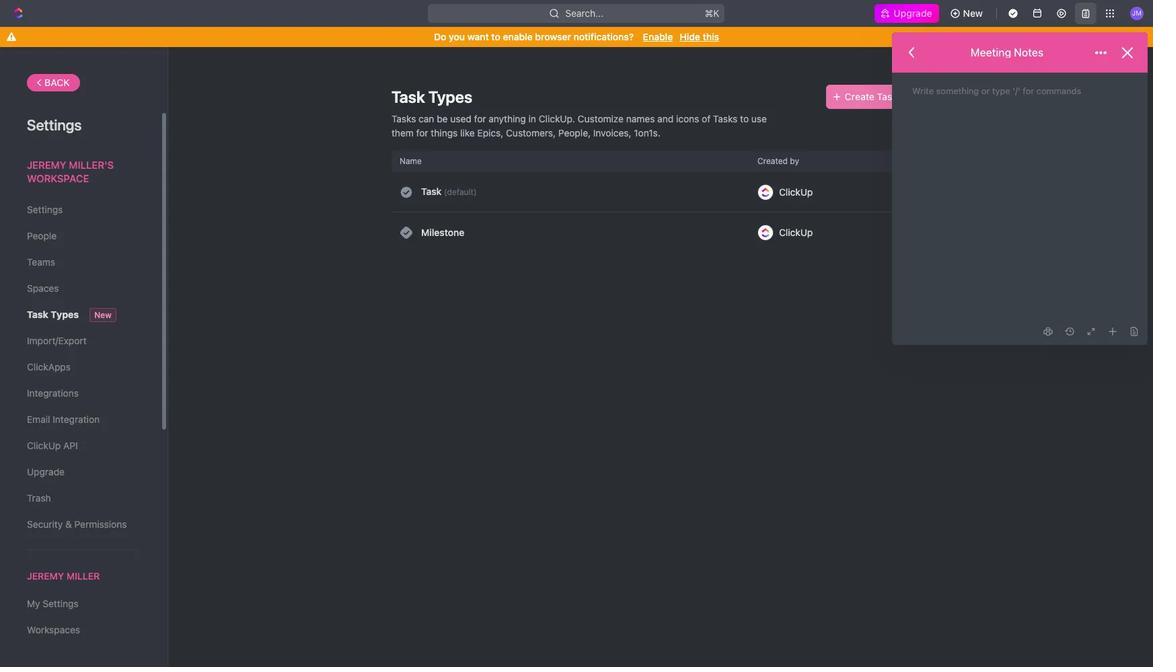 Task type: locate. For each thing, give the bounding box(es) containing it.
types inside settings element
[[51, 309, 79, 320]]

1 horizontal spatial upgrade
[[894, 7, 933, 19]]

clickup for task
[[779, 186, 813, 198]]

spaces link
[[27, 277, 134, 300]]

do
[[434, 31, 447, 42]]

new inside button
[[964, 7, 983, 19]]

0 horizontal spatial upgrade
[[27, 466, 65, 478]]

miller's
[[69, 159, 114, 171]]

clickup
[[779, 186, 813, 198], [779, 227, 813, 238], [27, 440, 61, 452]]

upgrade down clickup api
[[27, 466, 65, 478]]

enable
[[503, 31, 533, 42]]

to right want at the top left of the page
[[492, 31, 501, 42]]

integrations
[[27, 388, 79, 399]]

by
[[790, 156, 800, 166]]

search...
[[566, 7, 604, 19]]

for down can
[[416, 127, 429, 139]]

workspaces
[[27, 625, 80, 636]]

new inside settings element
[[94, 310, 112, 320]]

my
[[27, 599, 40, 610]]

jeremy up my settings
[[27, 571, 64, 582]]

workspace
[[27, 172, 89, 184]]

jeremy miller's workspace
[[27, 159, 114, 184]]

new up import/export link
[[94, 310, 112, 320]]

types up be
[[429, 88, 473, 106]]

2 vertical spatial settings
[[43, 599, 79, 610]]

can
[[419, 113, 434, 125]]

my settings link
[[27, 593, 134, 616]]

1 tasks from the left
[[392, 113, 416, 125]]

meeting
[[971, 46, 1012, 59]]

upgrade inside settings element
[[27, 466, 65, 478]]

security & permissions
[[27, 519, 127, 530]]

miller
[[66, 571, 100, 582]]

customize
[[578, 113, 624, 125]]

1 vertical spatial upgrade link
[[27, 461, 134, 484]]

0 horizontal spatial types
[[51, 309, 79, 320]]

1 vertical spatial clickup
[[779, 227, 813, 238]]

created by
[[758, 156, 800, 166]]

1on1s.
[[634, 127, 661, 139]]

new
[[964, 7, 983, 19], [94, 310, 112, 320]]

new up meeting
[[964, 7, 983, 19]]

2 vertical spatial clickup
[[27, 440, 61, 452]]

2 tasks from the left
[[713, 113, 738, 125]]

settings up people
[[27, 204, 63, 215]]

0 vertical spatial jeremy
[[27, 159, 66, 171]]

clickapps
[[27, 361, 71, 373]]

settings right my
[[43, 599, 79, 610]]

0 vertical spatial new
[[964, 7, 983, 19]]

0 horizontal spatial new
[[94, 310, 112, 320]]

1 vertical spatial jeremy
[[27, 571, 64, 582]]

0 horizontal spatial task types
[[27, 309, 79, 320]]

to left 'use'
[[741, 113, 749, 125]]

task left (default)
[[421, 186, 442, 197]]

task down spaces
[[27, 309, 48, 320]]

upgrade link
[[875, 4, 939, 23], [27, 461, 134, 484]]

0 horizontal spatial upgrade link
[[27, 461, 134, 484]]

anything
[[489, 113, 526, 125]]

0 vertical spatial task types
[[392, 88, 473, 106]]

clickapps link
[[27, 356, 134, 379]]

0 horizontal spatial tasks
[[392, 113, 416, 125]]

people
[[27, 230, 57, 242]]

security & permissions link
[[27, 514, 134, 536]]

notifications?
[[574, 31, 634, 42]]

settings
[[27, 116, 82, 134], [27, 204, 63, 215], [43, 599, 79, 610]]

0 horizontal spatial to
[[492, 31, 501, 42]]

0 vertical spatial upgrade link
[[875, 4, 939, 23]]

0 vertical spatial clickup
[[779, 186, 813, 198]]

trash link
[[27, 487, 134, 510]]

task types
[[392, 88, 473, 106], [27, 309, 79, 320]]

my settings
[[27, 599, 79, 610]]

task types up 'import/export'
[[27, 309, 79, 320]]

jeremy up workspace
[[27, 159, 66, 171]]

clickup for milestone
[[779, 227, 813, 238]]

2 jeremy from the top
[[27, 571, 64, 582]]

to inside 'tasks can be used for anything in clickup. customize names and icons of tasks to use them for things like epics, customers, people, invoices, 1on1s.'
[[741, 113, 749, 125]]

task left type
[[877, 91, 898, 102]]

tasks
[[392, 113, 416, 125], [713, 113, 738, 125]]

0 vertical spatial to
[[492, 31, 501, 42]]

types up 'import/export'
[[51, 309, 79, 320]]

teams link
[[27, 251, 134, 274]]

upgrade link up trash link
[[27, 461, 134, 484]]

meeting notes
[[971, 46, 1044, 59]]

task
[[392, 88, 425, 106], [877, 91, 898, 102], [421, 186, 442, 197], [27, 309, 48, 320]]

to
[[492, 31, 501, 42], [741, 113, 749, 125]]

back link
[[27, 74, 80, 92]]

jeremy miller
[[27, 571, 100, 582]]

1 vertical spatial for
[[416, 127, 429, 139]]

1 vertical spatial new
[[94, 310, 112, 320]]

0 horizontal spatial for
[[416, 127, 429, 139]]

teams
[[27, 256, 55, 268]]

tasks right of
[[713, 113, 738, 125]]

&
[[65, 519, 72, 530]]

created
[[758, 156, 788, 166]]

0 vertical spatial for
[[474, 113, 486, 125]]

1 horizontal spatial for
[[474, 113, 486, 125]]

for up epics,
[[474, 113, 486, 125]]

import/export link
[[27, 330, 134, 353]]

1 vertical spatial types
[[51, 309, 79, 320]]

task (default)
[[421, 186, 477, 197]]

this
[[703, 31, 720, 42]]

jeremy
[[27, 159, 66, 171], [27, 571, 64, 582]]

types
[[429, 88, 473, 106], [51, 309, 79, 320]]

people,
[[559, 127, 591, 139]]

1 vertical spatial task types
[[27, 309, 79, 320]]

task types up can
[[392, 88, 473, 106]]

task types inside settings element
[[27, 309, 79, 320]]

1 vertical spatial upgrade
[[27, 466, 65, 478]]

enable
[[643, 31, 673, 42]]

invoices,
[[594, 127, 632, 139]]

upgrade link left new button
[[875, 4, 939, 23]]

1 horizontal spatial task types
[[392, 88, 473, 106]]

create
[[845, 91, 875, 102]]

things
[[431, 127, 458, 139]]

customers,
[[506, 127, 556, 139]]

1 horizontal spatial tasks
[[713, 113, 738, 125]]

1 horizontal spatial new
[[964, 7, 983, 19]]

upgrade
[[894, 7, 933, 19], [27, 466, 65, 478]]

0 vertical spatial types
[[429, 88, 473, 106]]

settings down "back" link
[[27, 116, 82, 134]]

task inside button
[[877, 91, 898, 102]]

for
[[474, 113, 486, 125], [416, 127, 429, 139]]

1 horizontal spatial to
[[741, 113, 749, 125]]

settings element
[[0, 47, 168, 668]]

tasks up them
[[392, 113, 416, 125]]

jeremy inside jeremy miller's workspace
[[27, 159, 66, 171]]

settings link
[[27, 199, 134, 221]]

1 jeremy from the top
[[27, 159, 66, 171]]

type
[[900, 91, 922, 102]]

jeremy for jeremy miller's workspace
[[27, 159, 66, 171]]

upgrade left new button
[[894, 7, 933, 19]]

1 vertical spatial to
[[741, 113, 749, 125]]



Task type: vqa. For each thing, say whether or not it's contained in the screenshot.
Tags button
no



Task type: describe. For each thing, give the bounding box(es) containing it.
task up can
[[392, 88, 425, 106]]

create task type button
[[826, 85, 930, 109]]

api
[[63, 440, 78, 452]]

permissions
[[74, 519, 127, 530]]

clickup api link
[[27, 435, 134, 458]]

new button
[[945, 3, 992, 24]]

used
[[451, 113, 472, 125]]

want
[[468, 31, 489, 42]]

spaces
[[27, 283, 59, 294]]

do you want to enable browser notifications? enable hide this
[[434, 31, 720, 42]]

(default)
[[444, 187, 477, 197]]

integrations link
[[27, 382, 134, 405]]

clickup.
[[539, 113, 575, 125]]

trash
[[27, 493, 51, 504]]

in
[[529, 113, 536, 125]]

icons
[[677, 113, 700, 125]]

people link
[[27, 225, 134, 248]]

back
[[44, 77, 70, 88]]

like
[[460, 127, 475, 139]]

names
[[627, 113, 655, 125]]

0 vertical spatial settings
[[27, 116, 82, 134]]

them
[[392, 127, 414, 139]]

email
[[27, 414, 50, 425]]

hide
[[680, 31, 701, 42]]

and
[[658, 113, 674, 125]]

notes
[[1015, 46, 1044, 59]]

jeremy for jeremy miller
[[27, 571, 64, 582]]

name
[[400, 156, 422, 166]]

import/export
[[27, 335, 87, 347]]

jm button
[[1127, 3, 1148, 24]]

use
[[752, 113, 767, 125]]

workspaces link
[[27, 619, 134, 642]]

1 vertical spatial settings
[[27, 204, 63, 215]]

milestone
[[421, 227, 465, 238]]

task inside settings element
[[27, 309, 48, 320]]

jm
[[1133, 9, 1142, 17]]

email integration
[[27, 414, 100, 425]]

of
[[702, 113, 711, 125]]

1 horizontal spatial upgrade link
[[875, 4, 939, 23]]

⌘k
[[705, 7, 720, 19]]

0 vertical spatial upgrade
[[894, 7, 933, 19]]

tasks can be used for anything in clickup. customize names and icons of tasks to use them for things like epics, customers, people, invoices, 1on1s.
[[392, 113, 767, 139]]

security
[[27, 519, 63, 530]]

integration
[[53, 414, 100, 425]]

clickup inside settings element
[[27, 440, 61, 452]]

create task type
[[845, 91, 922, 102]]

you
[[449, 31, 465, 42]]

browser
[[535, 31, 572, 42]]

email integration link
[[27, 409, 134, 431]]

be
[[437, 113, 448, 125]]

clickup api
[[27, 440, 78, 452]]

1 horizontal spatial types
[[429, 88, 473, 106]]

epics,
[[478, 127, 504, 139]]



